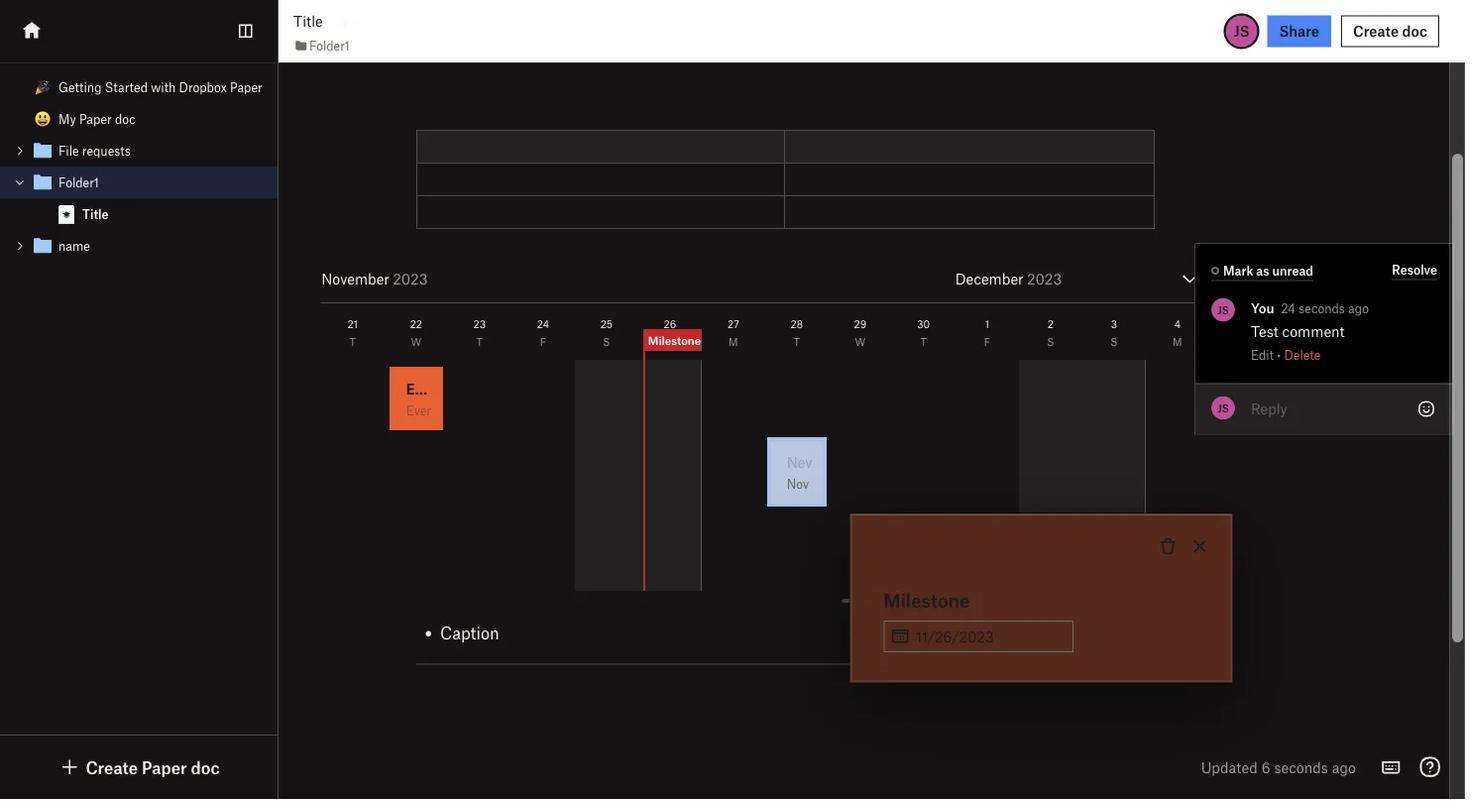 Task type: vqa. For each thing, say whether or not it's contained in the screenshot.
the bottom 28
yes



Task type: locate. For each thing, give the bounding box(es) containing it.
mark as unread
[[1224, 263, 1314, 278]]

s
[[604, 336, 611, 348], [667, 336, 674, 348], [1048, 336, 1055, 348], [1111, 336, 1118, 348]]

2 t from the left
[[477, 336, 483, 348]]

28 right the 27 in the top of the page
[[791, 318, 804, 330]]

folder1
[[309, 38, 350, 53], [59, 175, 99, 190]]

1 vertical spatial create
[[86, 757, 138, 777]]

s down 2
[[1048, 336, 1055, 348]]

list item
[[0, 167, 277, 230]]

create inside the create paper doc 'popup button'
[[86, 757, 138, 777]]

0 vertical spatial milestone
[[649, 333, 702, 347]]

0 horizontal spatial folder1 link
[[0, 167, 277, 198]]

create paper doc
[[86, 757, 220, 777]]

paper right dig icon
[[142, 757, 187, 777]]

template content image right close folder image
[[31, 171, 55, 194]]

0 vertical spatial folder1
[[309, 38, 350, 53]]

6 right the updated
[[1262, 759, 1271, 776]]

28 t
[[791, 318, 804, 348]]

item
[[822, 453, 851, 471]]

1 horizontal spatial 24
[[1281, 301, 1296, 316]]

/ contents list
[[0, 71, 277, 262]]

0 horizontal spatial f
[[541, 336, 547, 348]]

0 vertical spatial paper
[[230, 80, 263, 95]]

0 horizontal spatial title link
[[0, 198, 277, 230]]

1 m from the left
[[729, 336, 739, 348]]

2023
[[379, 270, 413, 287], [393, 270, 428, 287], [398, 270, 433, 287], [1028, 270, 1063, 287]]

test comment edit • delete
[[1251, 323, 1345, 362]]

t
[[350, 336, 357, 348], [477, 336, 483, 348], [794, 336, 801, 348], [921, 336, 928, 348]]

24 for 24 seconds ago
[[1281, 301, 1296, 316]]

dropbox
[[179, 80, 227, 95]]

w inside '29 w'
[[856, 336, 866, 348]]

template content image
[[55, 202, 78, 226], [31, 234, 55, 258]]

3 2023 from the left
[[398, 270, 433, 287]]

None text field
[[917, 622, 1073, 651]]

paper right my
[[79, 112, 112, 126]]

3 s
[[1111, 318, 1118, 348]]

1 t from the left
[[350, 336, 357, 348]]

2 s from the left
[[667, 336, 674, 348]]

september
[[322, 270, 395, 287]]

0 horizontal spatial doc
[[115, 112, 135, 126]]

2 horizontal spatial doc
[[1403, 22, 1428, 40]]

1 horizontal spatial f
[[985, 336, 991, 348]]

t down 23
[[477, 336, 483, 348]]

getting started with dropbox paper link
[[0, 71, 277, 103]]

create for create doc
[[1353, 22, 1399, 40]]

29
[[855, 318, 867, 330]]

t inside 21 t
[[350, 336, 357, 348]]

0 horizontal spatial create
[[86, 757, 138, 777]]

ago
[[1349, 301, 1369, 316], [1332, 759, 1356, 776]]

2 s
[[1048, 318, 1055, 348]]

28
[[791, 318, 804, 330], [813, 476, 828, 491]]

f down the 1
[[985, 336, 991, 348]]

1 f from the left
[[541, 336, 547, 348]]

create doc
[[1353, 22, 1428, 40]]

1 template content image from the top
[[31, 139, 55, 163]]

template content image up name
[[55, 202, 78, 226]]

create inside create doc 'popup button'
[[1353, 22, 1399, 40]]

28 inside new item nov 28
[[813, 476, 828, 491]]

0 vertical spatial ago
[[1349, 301, 1369, 316]]

1 horizontal spatial doc
[[191, 757, 220, 777]]

1 vertical spatial title link
[[0, 198, 277, 230]]

delete
[[1285, 347, 1321, 362]]

1 horizontal spatial paper
[[142, 757, 187, 777]]

december
[[956, 270, 1024, 287]]

doc for my paper doc
[[115, 112, 135, 126]]

create
[[1353, 22, 1399, 40], [86, 757, 138, 777]]

4 2023 from the left
[[1028, 270, 1063, 287]]

f inside 24 f
[[541, 336, 547, 348]]

f left 25 s
[[541, 336, 547, 348]]

2 2023 from the left
[[393, 270, 428, 287]]

edit
[[1251, 347, 1274, 362]]

2 horizontal spatial w
[[1300, 336, 1311, 348]]

s down 25
[[604, 336, 611, 348]]

0 horizontal spatial title
[[82, 207, 109, 222]]

3 t from the left
[[794, 336, 801, 348]]

1 vertical spatial template content image
[[31, 171, 55, 194]]

folder1 inside list item
[[59, 175, 99, 190]]

1 vertical spatial milestone
[[884, 589, 970, 611]]

24 left 25
[[538, 318, 550, 330]]

dig image
[[58, 756, 82, 779]]

0 horizontal spatial m
[[729, 336, 739, 348]]

1 vertical spatial folder1 link
[[0, 167, 277, 198]]

1
[[986, 318, 990, 330]]

3 w from the left
[[1300, 336, 1311, 348]]

1 vertical spatial js
[[1218, 303, 1229, 316]]

1 horizontal spatial m
[[1174, 336, 1183, 348]]

0 horizontal spatial folder1
[[59, 175, 99, 190]]

m
[[729, 336, 739, 348], [1174, 336, 1183, 348]]

title link
[[294, 10, 323, 32], [0, 198, 277, 230]]

js
[[1234, 22, 1250, 40], [1218, 303, 1229, 316], [1218, 402, 1229, 414]]

1 vertical spatial folder1
[[59, 175, 99, 190]]

2023 for december 2023
[[1028, 270, 1063, 287]]

28 right the nov
[[813, 476, 828, 491]]

23
[[474, 318, 486, 330]]

create paper doc button
[[58, 756, 220, 779]]

today
[[1282, 268, 1323, 286]]

2 vertical spatial paper
[[142, 757, 187, 777]]

create right share
[[1353, 22, 1399, 40]]

new item nov 28
[[788, 453, 851, 491]]

1 horizontal spatial folder1
[[309, 38, 350, 53]]

22 w
[[411, 318, 423, 348]]

t inside 30 t
[[921, 336, 928, 348]]

4 t from the left
[[921, 336, 928, 348]]

comment entry image
[[1251, 399, 1442, 419]]

template content image
[[31, 139, 55, 163], [31, 171, 55, 194]]

1 horizontal spatial milestone
[[884, 589, 970, 611]]

paper inside 'popup button'
[[142, 757, 187, 777]]

w
[[411, 336, 422, 348], [856, 336, 866, 348], [1300, 336, 1311, 348]]

24
[[1281, 301, 1296, 316], [538, 318, 550, 330]]

seconds right the updated
[[1275, 759, 1329, 776]]

create right dig icon
[[86, 757, 138, 777]]

4 s from the left
[[1111, 336, 1118, 348]]

s inside 26 s
[[667, 336, 674, 348]]

2 m from the left
[[1174, 336, 1183, 348]]

template content image right expand folder image
[[31, 139, 55, 163]]

3 s from the left
[[1048, 336, 1055, 348]]

folder1 link
[[294, 35, 350, 55], [0, 167, 277, 198]]

seconds
[[1299, 301, 1345, 316], [1275, 759, 1329, 776]]

folder1 for folder1 link to the left
[[59, 175, 99, 190]]

s down 3
[[1111, 336, 1118, 348]]

paper right dropbox
[[230, 80, 263, 95]]

t inside "28 t"
[[794, 336, 801, 348]]

t inside 23 t
[[477, 336, 483, 348]]

t down 30
[[921, 336, 928, 348]]

2 template content image from the top
[[31, 171, 55, 194]]

24 for 24 f
[[538, 318, 550, 330]]

milestone
[[649, 333, 702, 347], [884, 589, 970, 611]]

6
[[1302, 318, 1308, 330], [1262, 759, 1271, 776]]

1 vertical spatial 24
[[538, 318, 550, 330]]

6 down 24 seconds ago
[[1302, 318, 1308, 330]]

1 horizontal spatial folder1 link
[[294, 35, 350, 55]]

0 horizontal spatial milestone
[[649, 333, 702, 347]]

0 vertical spatial 28
[[791, 318, 804, 330]]

mark as unread button
[[1212, 261, 1314, 281]]

1 vertical spatial 6
[[1262, 759, 1271, 776]]

0 vertical spatial 24
[[1281, 301, 1296, 316]]

24 right you
[[1281, 301, 1296, 316]]

m down 4
[[1174, 336, 1183, 348]]

1 horizontal spatial title link
[[294, 10, 323, 32]]

m inside '27 m'
[[729, 336, 739, 348]]

1 horizontal spatial w
[[856, 336, 866, 348]]

resolve button
[[1392, 260, 1438, 280]]

doc inside / contents list
[[115, 112, 135, 126]]

w for 6 w
[[1300, 336, 1311, 348]]

2 horizontal spatial paper
[[230, 80, 263, 95]]

2 f from the left
[[985, 336, 991, 348]]

paper
[[230, 80, 263, 95], [79, 112, 112, 126], [142, 757, 187, 777]]

delete button
[[1285, 347, 1321, 362]]

0 vertical spatial js
[[1234, 22, 1250, 40]]

1 vertical spatial seconds
[[1275, 759, 1329, 776]]

2 w from the left
[[856, 336, 866, 348]]

1 vertical spatial doc
[[115, 112, 135, 126]]

s for 2 s
[[1048, 336, 1055, 348]]

seconds up comment
[[1299, 301, 1345, 316]]

1 vertical spatial paper
[[79, 112, 112, 126]]

november 2023
[[322, 270, 428, 287]]

folder1 for the top folder1 link
[[309, 38, 350, 53]]

november
[[322, 270, 390, 287]]

new
[[788, 453, 818, 471]]

1 horizontal spatial 6
[[1302, 318, 1308, 330]]

getting
[[59, 80, 102, 95]]

t for 30 t
[[921, 336, 928, 348]]

2 vertical spatial doc
[[191, 757, 220, 777]]

s down 26
[[667, 336, 674, 348]]

t right '27 m'
[[794, 336, 801, 348]]

24 f
[[538, 318, 550, 348]]

template content image right expand folder icon
[[31, 234, 55, 258]]

0 vertical spatial create
[[1353, 22, 1399, 40]]

1 2023 from the left
[[379, 270, 413, 287]]

as
[[1257, 263, 1270, 278]]

0 horizontal spatial paper
[[79, 112, 112, 126]]

0 horizontal spatial 24
[[538, 318, 550, 330]]

name
[[59, 238, 90, 253]]

6 w
[[1300, 318, 1311, 348]]

m down the 27 in the top of the page
[[729, 336, 739, 348]]

0 vertical spatial template content image
[[31, 139, 55, 163]]

f
[[541, 336, 547, 348], [985, 336, 991, 348]]

w inside 22 w
[[411, 336, 422, 348]]

1 horizontal spatial create
[[1353, 22, 1399, 40]]

30 t
[[918, 318, 931, 348]]

1 s from the left
[[604, 336, 611, 348]]

2023 for september 2023
[[398, 270, 433, 287]]

s inside 25 s
[[604, 336, 611, 348]]

title inside list item
[[82, 207, 109, 222]]

1 vertical spatial 28
[[813, 476, 828, 491]]

title
[[294, 13, 323, 30], [416, 18, 503, 68], [82, 207, 109, 222]]

create doc button
[[1342, 15, 1440, 47]]

unread
[[1273, 263, 1314, 278]]

1 w from the left
[[411, 336, 422, 348]]

t down 21
[[350, 336, 357, 348]]

0 vertical spatial 6
[[1302, 318, 1308, 330]]

f for 1 f
[[985, 336, 991, 348]]

doc
[[1403, 22, 1428, 40], [115, 112, 135, 126], [191, 757, 220, 777]]

25 s
[[601, 318, 613, 348]]

0 vertical spatial title link
[[294, 10, 323, 32]]

updated
[[1201, 759, 1258, 776]]

1 horizontal spatial 28
[[813, 476, 828, 491]]

29 w
[[855, 318, 867, 348]]

0 vertical spatial template content image
[[55, 202, 78, 226]]

0 horizontal spatial w
[[411, 336, 422, 348]]



Task type: describe. For each thing, give the bounding box(es) containing it.
with
[[151, 80, 176, 95]]

22
[[411, 318, 423, 330]]

0 horizontal spatial 28
[[791, 318, 804, 330]]

4 m
[[1174, 318, 1183, 348]]

2023 for october 2023
[[379, 270, 413, 287]]

23 t
[[474, 318, 486, 348]]

share
[[1280, 22, 1320, 40]]

share button
[[1268, 15, 1332, 47]]

party popper image
[[35, 79, 51, 95]]

october 2023
[[322, 270, 413, 287]]

s for 26 s
[[667, 336, 674, 348]]

js button
[[1224, 13, 1260, 49]]

Comment Entry text field
[[1251, 399, 1442, 419]]

october
[[322, 270, 375, 287]]

m for 4 m
[[1174, 336, 1183, 348]]

file
[[59, 143, 79, 158]]

27 m
[[728, 318, 740, 348]]

f for 24 f
[[541, 336, 547, 348]]

w for 22 w
[[411, 336, 422, 348]]

file requests link
[[0, 135, 277, 167]]

caption
[[440, 622, 500, 643]]

25
[[601, 318, 613, 330]]

30
[[918, 318, 931, 330]]

0 vertical spatial doc
[[1403, 22, 1428, 40]]

26
[[664, 318, 677, 330]]

4
[[1175, 318, 1181, 330]]

comment
[[1283, 323, 1345, 340]]

grinning face with big eyes image
[[35, 111, 51, 127]]

edit button
[[1251, 347, 1274, 362]]

paper for create paper doc
[[142, 757, 187, 777]]

w for 29 w
[[856, 336, 866, 348]]

today button
[[1273, 265, 1323, 289]]

nov
[[788, 476, 810, 491]]

my paper doc
[[59, 112, 135, 126]]

expand folder image
[[13, 144, 27, 158]]

template content image for folder1
[[31, 171, 55, 194]]

doc for create paper doc
[[191, 757, 220, 777]]

1 horizontal spatial title
[[294, 13, 323, 30]]

expand folder image
[[13, 239, 27, 253]]

name link
[[0, 230, 277, 262]]

•
[[1277, 347, 1281, 362]]

updated 6 seconds ago
[[1201, 759, 1356, 776]]

resolve
[[1392, 262, 1438, 277]]

template content image inside list item
[[55, 202, 78, 226]]

t for 23 t
[[477, 336, 483, 348]]

26 s
[[664, 318, 677, 348]]

js inside button
[[1234, 22, 1250, 40]]

paper for my paper doc
[[79, 112, 112, 126]]

21
[[348, 318, 358, 330]]

you
[[1251, 300, 1275, 316]]

24 seconds ago link
[[1281, 301, 1369, 316]]

1 vertical spatial ago
[[1332, 759, 1356, 776]]

0 vertical spatial folder1 link
[[294, 35, 350, 55]]

2 horizontal spatial title
[[416, 18, 503, 68]]

2 vertical spatial js
[[1218, 402, 1229, 414]]

s for 25 s
[[604, 336, 611, 348]]

21 t
[[348, 318, 358, 348]]

1 vertical spatial template content image
[[31, 234, 55, 258]]

started
[[105, 80, 148, 95]]

december 2023
[[956, 270, 1063, 287]]

24 seconds ago
[[1281, 301, 1369, 316]]

getting started with dropbox paper
[[59, 80, 263, 95]]

0 vertical spatial seconds
[[1299, 301, 1345, 316]]

template content image for file requests
[[31, 139, 55, 163]]

test
[[1251, 323, 1279, 340]]

m for 27 m
[[729, 336, 739, 348]]

0 horizontal spatial 6
[[1262, 759, 1271, 776]]

requests
[[82, 143, 131, 158]]

my paper doc link
[[0, 103, 277, 135]]

my
[[59, 112, 76, 126]]

t for 21 t
[[350, 336, 357, 348]]

t for 28 t
[[794, 336, 801, 348]]

2023 for november 2023
[[393, 270, 428, 287]]

september 2023
[[322, 270, 433, 287]]

s for 3 s
[[1111, 336, 1118, 348]]

create for create paper doc
[[86, 757, 138, 777]]

6 inside "6 w"
[[1302, 318, 1308, 330]]

mark
[[1224, 263, 1254, 278]]

5
[[1239, 318, 1245, 330]]

close folder image
[[13, 176, 27, 189]]

list item containing folder1
[[0, 167, 277, 230]]

2
[[1048, 318, 1054, 330]]

3
[[1112, 318, 1118, 330]]

27
[[728, 318, 740, 330]]

file requests
[[59, 143, 131, 158]]

1 f
[[985, 318, 991, 348]]



